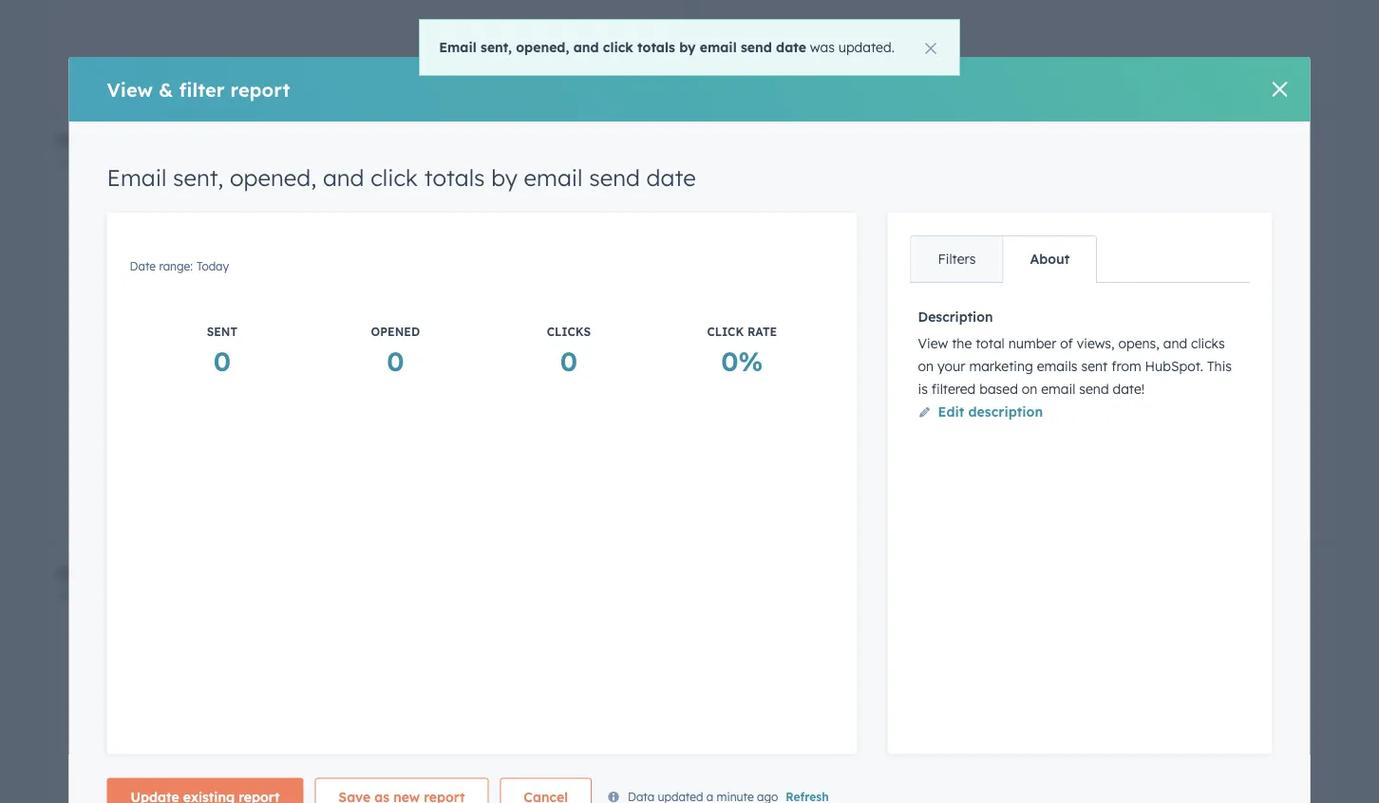 Task type: locate. For each thing, give the bounding box(es) containing it.
social
[[152, 563, 196, 582]]

on
[[458, 343, 473, 360], [918, 358, 934, 375], [1022, 381, 1038, 398]]

opened
[[990, 221, 1039, 236], [371, 325, 420, 339]]

clicks inside the email sent, opened, and click totals by email send date element
[[1194, 221, 1238, 236]]

emails inside the view the total number of views, opens, and clicks on your marketing emails sent from hubspot. this is filtered based on email send date!
[[1037, 358, 1078, 375]]

1 horizontal spatial clicks
[[1192, 335, 1226, 352]]

send
[[741, 39, 772, 56], [741, 39, 772, 56], [1051, 131, 1087, 150], [589, 163, 640, 192], [1080, 381, 1109, 398]]

1 horizontal spatial sent
[[797, 221, 828, 236]]

1 vertical spatial date
[[130, 259, 156, 274]]

1 horizontal spatial click
[[778, 323, 814, 337]]

days
[[198, 156, 223, 170], [853, 588, 878, 602]]

days right 30
[[198, 156, 223, 170]]

date down ad
[[57, 588, 83, 602]]

new contact conversions from ads
[[706, 563, 969, 582]]

0 inside the email sent, opened, and click totals by email send date element
[[1006, 241, 1023, 274]]

sent,
[[481, 39, 512, 56], [481, 39, 512, 56], [754, 131, 789, 150], [173, 163, 224, 192]]

1 vertical spatial email sent, opened, and click totals by email send date
[[107, 163, 696, 192]]

0 vertical spatial days
[[198, 156, 223, 170]]

1 horizontal spatial clicks
[[1194, 221, 1238, 236]]

view left & on the top left of the page
[[107, 77, 153, 101]]

0 horizontal spatial the
[[139, 156, 156, 170]]

last left 30
[[159, 156, 178, 170]]

1 horizontal spatial email sent, opened, and click totals by email send date
[[706, 131, 1126, 150]]

0 right yet.
[[560, 344, 578, 378]]

from up date! on the right top of page
[[1112, 358, 1142, 375]]

2 vertical spatial the
[[788, 588, 805, 602]]

opened up about link
[[990, 221, 1039, 236]]

0 right the any
[[387, 344, 404, 378]]

last
[[159, 156, 178, 170], [808, 588, 827, 602]]

the up your
[[952, 335, 972, 352]]

rate right open
[[300, 131, 331, 150]]

is
[[918, 381, 928, 398]]

any
[[327, 343, 350, 360]]

clicks up 'date range:' at the left of page
[[82, 563, 124, 582]]

report inside date range: in the last 30 days you don't have any emails to report on yet.
[[415, 343, 454, 360]]

0 horizontal spatial opened 0
[[371, 325, 420, 378]]

1 horizontal spatial view
[[918, 335, 949, 352]]

on left yet.
[[458, 343, 473, 360]]

marketing
[[57, 131, 135, 150]]

totals
[[638, 39, 675, 56], [638, 39, 675, 56], [186, 131, 230, 150], [933, 131, 976, 150], [424, 163, 485, 192]]

opened 0
[[990, 221, 1039, 274], [371, 325, 420, 378]]

0 vertical spatial report
[[231, 77, 290, 101]]

alert
[[419, 19, 961, 76], [419, 19, 961, 76]]

filter
[[179, 77, 225, 101]]

0 vertical spatial opened
[[990, 221, 1039, 236]]

365
[[831, 588, 850, 602]]

0 vertical spatial view
[[107, 77, 153, 101]]

2 vertical spatial range:
[[86, 588, 120, 602]]

rate up '0%' button
[[748, 325, 778, 339]]

0 horizontal spatial click
[[707, 325, 744, 339]]

0 horizontal spatial last
[[159, 156, 178, 170]]

the for description
[[952, 335, 972, 352]]

updated.
[[839, 39, 895, 56], [839, 39, 895, 56]]

0 horizontal spatial days
[[198, 156, 223, 170]]

opened inside dialog
[[371, 325, 420, 339]]

date inside dialog
[[130, 259, 156, 274]]

email
[[700, 39, 737, 56], [700, 39, 737, 56], [139, 131, 182, 150], [1004, 131, 1047, 150], [524, 163, 583, 192], [1042, 381, 1076, 398]]

last inside new contact conversions from ads element
[[808, 588, 827, 602]]

number
[[1009, 335, 1057, 352]]

on right based
[[1022, 381, 1038, 398]]

on up is
[[918, 358, 934, 375]]

0 vertical spatial email sent, opened, and click totals by email send date
[[706, 131, 1126, 150]]

0 horizontal spatial report
[[231, 77, 290, 101]]

0
[[1006, 241, 1023, 274], [214, 344, 231, 378], [387, 344, 404, 378], [560, 344, 578, 378]]

by
[[680, 39, 696, 56], [680, 39, 696, 56], [234, 131, 253, 150], [981, 131, 1000, 150], [492, 163, 518, 192], [129, 563, 147, 582]]

1 vertical spatial days
[[853, 588, 878, 602]]

opened up to
[[371, 325, 420, 339]]

range: inside ad clicks by social network element
[[86, 588, 120, 602]]

range: down ad clicks by social network
[[86, 588, 120, 602]]

1 vertical spatial clicks
[[82, 563, 124, 582]]

your
[[938, 358, 966, 375]]

filters link
[[912, 237, 1003, 282]]

email sent, opened, and click totals by email send date element
[[695, 118, 1334, 541]]

the inside the view the total number of views, opens, and clicks on your marketing emails sent from hubspot. this is filtered based on email send date!
[[952, 335, 972, 352]]

hubspot.
[[1146, 358, 1204, 375]]

email sent, opened, and click totals by email send date was updated.
[[439, 39, 895, 56], [439, 39, 895, 56]]

tab list
[[911, 236, 1098, 283]]

about link
[[1003, 237, 1097, 282]]

date for date range: in the last 30 days you don't have any emails to report on yet.
[[57, 156, 83, 170]]

0 horizontal spatial emails
[[354, 343, 395, 360]]

0 vertical spatial in
[[124, 156, 136, 170]]

view up your
[[918, 335, 949, 352]]

0 horizontal spatial on
[[458, 343, 473, 360]]

email inside the view the total number of views, opens, and clicks on your marketing emails sent from hubspot. this is filtered based on email send date!
[[1042, 381, 1076, 398]]

0 vertical spatial opened 0
[[990, 221, 1039, 274]]

totals inside dialog
[[424, 163, 485, 192]]

last left 365
[[808, 588, 827, 602]]

ad clicks by social network element
[[46, 550, 685, 804]]

days right 365
[[853, 588, 878, 602]]

0 vertical spatial clicks
[[1192, 335, 1226, 352]]

1 horizontal spatial the
[[788, 588, 805, 602]]

the inside date range: in the last 30 days you don't have any emails to report on yet.
[[139, 156, 156, 170]]

0 vertical spatial clicks
[[1194, 221, 1238, 236]]

0 vertical spatial last
[[159, 156, 178, 170]]

1 vertical spatial range:
[[159, 259, 193, 274]]

email inside dialog
[[107, 163, 167, 192]]

0 button left you
[[214, 343, 231, 379]]

network
[[201, 563, 263, 582]]

report
[[231, 77, 290, 101], [415, 343, 454, 360]]

and
[[574, 39, 599, 56], [574, 39, 599, 56], [860, 131, 889, 150], [323, 163, 364, 192], [1164, 335, 1188, 352]]

30
[[182, 156, 195, 170]]

from
[[1112, 358, 1142, 375], [901, 563, 938, 582]]

1 horizontal spatial rate
[[748, 325, 778, 339]]

opened,
[[516, 39, 570, 56], [516, 39, 570, 56], [794, 131, 855, 150], [230, 163, 317, 192]]

emails
[[354, 343, 395, 360], [1037, 358, 1078, 375]]

range: down marketing
[[86, 156, 120, 170]]

in down marketing
[[124, 156, 136, 170]]

the down contact
[[788, 588, 805, 602]]

1 vertical spatial opened
[[371, 325, 420, 339]]

0 horizontal spatial clicks
[[82, 563, 124, 582]]

0 inside clicks 0
[[560, 344, 578, 378]]

date inside date range: in the last 30 days you don't have any emails to report on yet.
[[57, 156, 83, 170]]

1 horizontal spatial on
[[918, 358, 934, 375]]

on inside date range: in the last 30 days you don't have any emails to report on yet.
[[458, 343, 473, 360]]

clicks up this
[[1192, 335, 1226, 352]]

and inside the view the total number of views, opens, and clicks on your marketing emails sent from hubspot. this is filtered based on email send date!
[[1164, 335, 1188, 352]]

0 button inside the email sent, opened, and click totals by email send date element
[[1006, 239, 1023, 276]]

0 vertical spatial range:
[[86, 156, 120, 170]]

1 horizontal spatial last
[[808, 588, 827, 602]]

date inside dialog
[[647, 163, 696, 192]]

2 horizontal spatial rate
[[818, 323, 848, 337]]

1 horizontal spatial from
[[1112, 358, 1142, 375]]

sent
[[1082, 358, 1108, 375]]

date down marketing
[[57, 156, 83, 170]]

based
[[980, 381, 1019, 398]]

sent for sent
[[797, 221, 828, 236]]

by inside dialog
[[492, 163, 518, 192]]

ads
[[942, 563, 969, 582]]

0 left you
[[214, 344, 231, 378]]

filtered
[[932, 381, 976, 398]]

1 vertical spatial the
[[952, 335, 972, 352]]

emails left to
[[354, 343, 395, 360]]

range: inside date range: in the last 30 days you don't have any emails to report on yet.
[[86, 156, 120, 170]]

0%
[[721, 344, 763, 378]]

clicks 0
[[547, 325, 591, 378]]

1 vertical spatial in
[[773, 588, 785, 602]]

in down contact
[[773, 588, 785, 602]]

yet.
[[477, 343, 500, 360]]

0 vertical spatial date
[[57, 156, 83, 170]]

1 vertical spatial opened 0
[[371, 325, 420, 378]]

range: left today
[[159, 259, 193, 274]]

clicks
[[1194, 221, 1238, 236], [547, 325, 591, 339]]

date for date range:
[[57, 588, 83, 602]]

clicks
[[1192, 335, 1226, 352], [82, 563, 124, 582]]

0 horizontal spatial email sent, opened, and click totals by email send date
[[107, 163, 696, 192]]

1 vertical spatial view
[[918, 335, 949, 352]]

rate inside the email sent, opened, and click totals by email send date element
[[818, 323, 848, 337]]

0 horizontal spatial view
[[107, 77, 153, 101]]

click rate
[[778, 323, 848, 337]]

date inside ad clicks by social network element
[[57, 588, 83, 602]]

opened 0 right "filters"
[[990, 221, 1039, 274]]

click for click rate 0%
[[707, 325, 744, 339]]

0 button left about
[[1006, 239, 1023, 276]]

rate inside click rate 0%
[[748, 325, 778, 339]]

the left 30
[[139, 156, 156, 170]]

date inside the email sent, opened, and click totals by email send date element
[[1092, 131, 1126, 150]]

date range: in the last 30 days you don't have any emails to report on yet.
[[57, 156, 500, 360]]

2 vertical spatial date
[[57, 588, 83, 602]]

1 horizontal spatial opened
[[990, 221, 1039, 236]]

was
[[810, 39, 835, 56], [810, 39, 835, 56]]

date for date range: today
[[130, 259, 156, 274]]

0% button
[[721, 343, 763, 379]]

from up the frequency: at the right bottom
[[901, 563, 938, 582]]

sent
[[797, 221, 828, 236], [207, 325, 238, 339]]

today
[[197, 259, 229, 274]]

1 horizontal spatial in
[[773, 588, 785, 602]]

opens,
[[1119, 335, 1160, 352]]

0 vertical spatial sent
[[797, 221, 828, 236]]

1 horizontal spatial report
[[415, 343, 454, 360]]

report up open
[[231, 77, 290, 101]]

1 vertical spatial from
[[901, 563, 938, 582]]

range: for date range:
[[86, 588, 120, 602]]

1 horizontal spatial opened 0
[[990, 221, 1039, 274]]

the
[[139, 156, 156, 170], [952, 335, 972, 352], [788, 588, 805, 602]]

0 horizontal spatial sent
[[207, 325, 238, 339]]

2 horizontal spatial the
[[952, 335, 972, 352]]

0 left about
[[1006, 241, 1023, 274]]

date
[[57, 156, 83, 170], [130, 259, 156, 274], [57, 588, 83, 602]]

close image
[[925, 43, 937, 54], [925, 43, 937, 54]]

click
[[603, 39, 634, 56], [603, 39, 634, 56], [894, 131, 928, 150], [371, 163, 418, 192]]

1 horizontal spatial emails
[[1037, 358, 1078, 375]]

view inside the view the total number of views, opens, and clicks on your marketing emails sent from hubspot. this is filtered based on email send date!
[[918, 335, 949, 352]]

1 vertical spatial report
[[415, 343, 454, 360]]

rate
[[300, 131, 331, 150], [818, 323, 848, 337], [748, 325, 778, 339]]

click for click rate
[[778, 323, 814, 337]]

0 button
[[1006, 239, 1023, 276], [214, 343, 231, 379], [387, 343, 404, 379], [560, 343, 578, 379]]

date range:
[[57, 588, 120, 602]]

range: for date range: in the last 30 days you don't have any emails to report on yet.
[[86, 156, 120, 170]]

in inside date range: in the last 30 days you don't have any emails to report on yet.
[[124, 156, 136, 170]]

view & filter report
[[107, 77, 290, 101]]

clicks for clicks 0
[[547, 325, 591, 339]]

rate right click rate 0%
[[818, 323, 848, 337]]

report right to
[[415, 343, 454, 360]]

marketing
[[970, 358, 1034, 375]]

emails down of
[[1037, 358, 1078, 375]]

click inside click rate 0%
[[707, 325, 744, 339]]

view
[[107, 77, 153, 101], [918, 335, 949, 352]]

send inside the view the total number of views, opens, and clicks on your marketing emails sent from hubspot. this is filtered based on email send date!
[[1080, 381, 1109, 398]]

rate for click rate 0%
[[748, 325, 778, 339]]

about
[[1031, 251, 1070, 267]]

from inside the view the total number of views, opens, and clicks on your marketing emails sent from hubspot. this is filtered based on email send date!
[[1112, 358, 1142, 375]]

1 vertical spatial clicks
[[547, 325, 591, 339]]

click
[[778, 323, 814, 337], [707, 325, 744, 339]]

0 horizontal spatial clicks
[[547, 325, 591, 339]]

0 horizontal spatial opened
[[371, 325, 420, 339]]

click rate 0%
[[707, 325, 778, 378]]

0 vertical spatial from
[[1112, 358, 1142, 375]]

in
[[124, 156, 136, 170], [773, 588, 785, 602]]

0 horizontal spatial in
[[124, 156, 136, 170]]

1 vertical spatial last
[[808, 588, 827, 602]]

in the last 365 days
[[773, 588, 878, 602]]

range:
[[86, 156, 120, 170], [159, 259, 193, 274], [86, 588, 120, 602]]

dialog
[[69, 57, 1311, 804]]

0 vertical spatial the
[[139, 156, 156, 170]]

email sent, opened, and click totals by email send date
[[706, 131, 1126, 150], [107, 163, 696, 192]]

email
[[439, 39, 477, 56], [439, 39, 477, 56], [706, 131, 749, 150], [107, 163, 167, 192]]

marketing email totals by open rate element
[[46, 118, 685, 541]]

opened 0 right the any
[[371, 325, 420, 378]]

1 vertical spatial sent
[[207, 325, 238, 339]]

tab list containing filters
[[911, 236, 1098, 283]]

1 horizontal spatial days
[[853, 588, 878, 602]]

date left today
[[130, 259, 156, 274]]

sent, inside dialog
[[173, 163, 224, 192]]

the inside new contact conversions from ads element
[[788, 588, 805, 602]]

date
[[776, 39, 807, 56], [776, 39, 807, 56], [1092, 131, 1126, 150], [647, 163, 696, 192]]



Task type: describe. For each thing, give the bounding box(es) containing it.
edit description
[[938, 404, 1044, 420]]

don't
[[258, 343, 290, 360]]

edit description button
[[918, 401, 1044, 425]]

sent 0
[[207, 325, 238, 378]]

the for new contact conversions from ads
[[788, 588, 805, 602]]

ad
[[57, 563, 77, 582]]

edit
[[938, 404, 965, 420]]

0 inside sent 0
[[214, 344, 231, 378]]

contact
[[744, 563, 802, 582]]

0 horizontal spatial from
[[901, 563, 938, 582]]

to
[[399, 343, 412, 360]]

0 button right the any
[[387, 343, 404, 379]]

date!
[[1113, 381, 1145, 398]]

clicks inside the view the total number of views, opens, and clicks on your marketing emails sent from hubspot. this is filtered based on email send date!
[[1192, 335, 1226, 352]]

opened 0 inside the email sent, opened, and click totals by email send date element
[[990, 221, 1039, 274]]

have
[[293, 343, 324, 360]]

tab list inside dialog
[[911, 236, 1098, 283]]

range: for date range: today
[[159, 259, 193, 274]]

days inside date range: in the last 30 days you don't have any emails to report on yet.
[[198, 156, 223, 170]]

filters
[[938, 251, 976, 267]]

last inside date range: in the last 30 days you don't have any emails to report on yet.
[[159, 156, 178, 170]]

description
[[918, 309, 993, 325]]

conversions
[[806, 563, 897, 582]]

clicks for clicks
[[1194, 221, 1238, 236]]

view the total number of views, opens, and clicks on your marketing emails sent from hubspot. this is filtered based on email send date!
[[918, 335, 1232, 398]]

0 button right yet.
[[560, 343, 578, 379]]

views,
[[1077, 335, 1115, 352]]

date range: today
[[130, 259, 229, 274]]

emails inside date range: in the last 30 days you don't have any emails to report on yet.
[[354, 343, 395, 360]]

opened 0 inside dialog
[[371, 325, 420, 378]]

description
[[969, 404, 1044, 420]]

in inside new contact conversions from ads element
[[773, 588, 785, 602]]

marketing email totals by open rate
[[57, 131, 331, 150]]

this
[[1208, 358, 1232, 375]]

new
[[706, 563, 740, 582]]

close image
[[1273, 82, 1288, 97]]

email sent, opened, and click totals by email send date inside dialog
[[107, 163, 696, 192]]

report inside dialog
[[231, 77, 290, 101]]

frequency:
[[895, 588, 953, 602]]

2 horizontal spatial on
[[1022, 381, 1038, 398]]

ad clicks by social network
[[57, 563, 263, 582]]

view for view & filter report
[[107, 77, 153, 101]]

of
[[1061, 335, 1074, 352]]

sent for sent 0
[[207, 325, 238, 339]]

total
[[976, 335, 1005, 352]]

you
[[231, 343, 254, 360]]

days inside new contact conversions from ads element
[[853, 588, 878, 602]]

new contact conversions from ads element
[[695, 550, 1334, 804]]

0 horizontal spatial rate
[[300, 131, 331, 150]]

open
[[258, 131, 296, 150]]

rate for click rate
[[818, 323, 848, 337]]

dialog containing 0
[[69, 57, 1311, 804]]

view for view the total number of views, opens, and clicks on your marketing emails sent from hubspot. this is filtered based on email send date!
[[918, 335, 949, 352]]

&
[[159, 77, 173, 101]]



Task type: vqa. For each thing, say whether or not it's contained in the screenshot.
Start a free 14-day trial button
no



